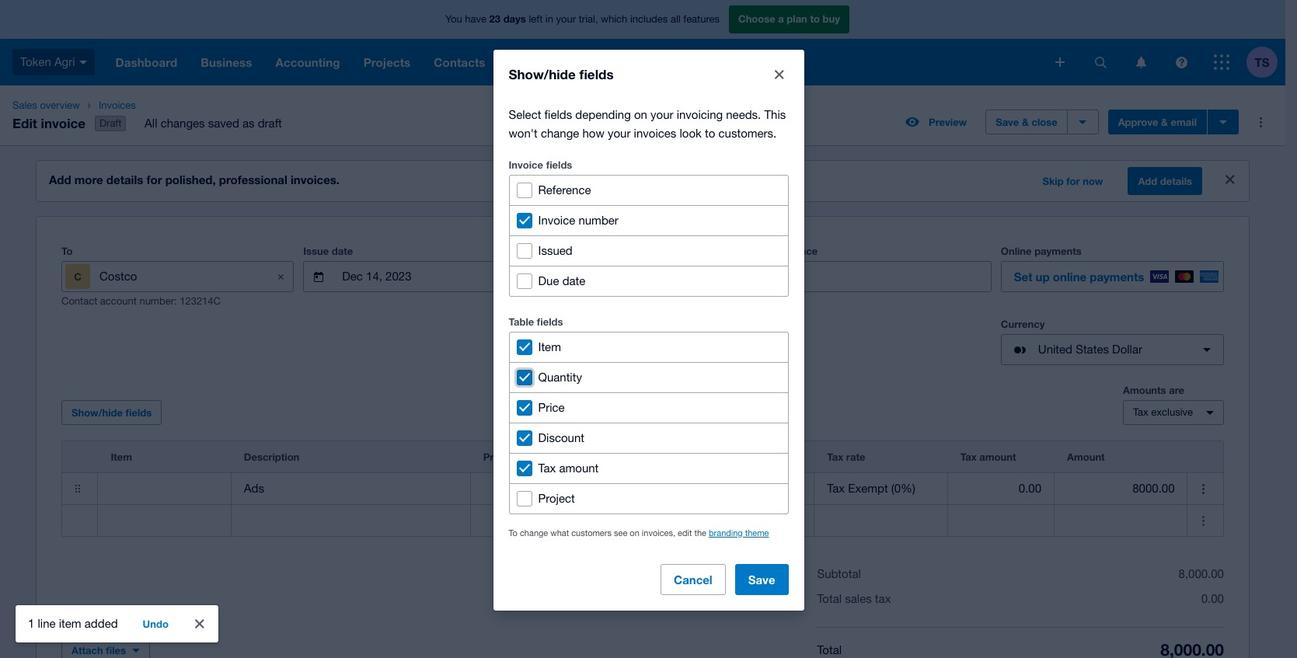 Task type: vqa. For each thing, say whether or not it's contained in the screenshot.
• to the top
no



Task type: locate. For each thing, give the bounding box(es) containing it.
1 vertical spatial show/hide
[[72, 407, 123, 419]]

0 vertical spatial reference
[[538, 183, 591, 196]]

0 vertical spatial your
[[556, 13, 576, 25]]

details down the email
[[1160, 175, 1192, 187]]

change left how
[[541, 126, 579, 140]]

date for due date
[[562, 274, 585, 287]]

ts button
[[1247, 39, 1285, 85]]

0 horizontal spatial tax amount
[[538, 461, 599, 474]]

0 vertical spatial price
[[538, 401, 565, 414]]

table fields
[[509, 315, 563, 328]]

your down "depending"
[[608, 126, 631, 140]]

item inside the table fields group
[[538, 340, 561, 353]]

reference
[[538, 183, 591, 196], [768, 245, 818, 257]]

1 horizontal spatial save
[[996, 116, 1019, 128]]

tax exclusive
[[1133, 407, 1193, 418]]

show/hide fields inside button
[[72, 407, 152, 419]]

invoices link
[[92, 98, 294, 113]]

description
[[244, 451, 299, 463]]

save for save
[[748, 572, 775, 586]]

1 horizontal spatial payments
[[1090, 270, 1144, 284]]

add right "now" at the right top
[[1138, 175, 1157, 187]]

issued
[[538, 244, 573, 257]]

item down show/hide fields button
[[111, 451, 132, 463]]

1 vertical spatial payments
[[1090, 270, 1144, 284]]

fields inside select fields depending on your invoicing needs.  this won't change how your invoices look to customers.
[[545, 108, 572, 121]]

to
[[810, 13, 820, 25], [705, 126, 715, 140]]

cancel
[[674, 572, 712, 586]]

1 vertical spatial description text field
[[231, 506, 470, 536]]

invoice up issued
[[538, 213, 575, 227]]

on right see
[[630, 528, 639, 537]]

0 horizontal spatial 0.00
[[1019, 482, 1041, 495]]

& left the email
[[1161, 116, 1168, 128]]

1 vertical spatial to
[[705, 126, 715, 140]]

customers.
[[719, 126, 777, 140]]

price inside invoice line item list element
[[483, 451, 508, 463]]

total for total
[[817, 643, 842, 656]]

1 vertical spatial price
[[483, 451, 508, 463]]

1 horizontal spatial close image
[[764, 59, 795, 90]]

payments up online
[[1035, 245, 1082, 257]]

more
[[74, 173, 103, 187]]

invoice number up issued
[[538, 213, 619, 227]]

0 vertical spatial to
[[61, 245, 73, 257]]

reference inside the invoice fields group
[[538, 183, 591, 196]]

number inside the invoice fields group
[[579, 213, 619, 227]]

show/hide inside dialog
[[509, 66, 576, 82]]

online
[[1053, 270, 1087, 284]]

change left the what
[[520, 528, 548, 537]]

online payments
[[1001, 245, 1082, 257]]

save inside save & close button
[[996, 116, 1019, 128]]

polished,
[[165, 173, 216, 187]]

in
[[545, 13, 553, 25]]

payments inside popup button
[[1090, 270, 1144, 284]]

0 horizontal spatial payments
[[1035, 245, 1082, 257]]

0 vertical spatial invoice
[[509, 158, 543, 171]]

add for add details
[[1138, 175, 1157, 187]]

svg image
[[1095, 56, 1106, 68], [1175, 56, 1187, 68], [1055, 58, 1065, 67]]

1 total from the top
[[817, 592, 842, 606]]

0 horizontal spatial &
[[1022, 116, 1029, 128]]

0 vertical spatial on
[[634, 108, 647, 121]]

0 horizontal spatial details
[[106, 173, 143, 187]]

professional
[[219, 173, 287, 187]]

0 horizontal spatial svg image
[[79, 60, 87, 64]]

show/hide fields dialog
[[493, 49, 804, 610]]

tax inside popup button
[[1133, 407, 1148, 418]]

tax rate
[[827, 451, 865, 463]]

to right look at the right of the page
[[705, 126, 715, 140]]

1 vertical spatial number
[[573, 245, 610, 257]]

0 horizontal spatial show/hide fields
[[72, 407, 152, 419]]

1 vertical spatial amount field
[[1055, 506, 1187, 536]]

invoice
[[509, 158, 543, 171], [538, 213, 575, 227], [536, 245, 570, 257]]

1 horizontal spatial price
[[538, 401, 565, 414]]

as
[[242, 117, 255, 130]]

united states dollar
[[1038, 343, 1142, 356]]

number right issued
[[573, 245, 610, 257]]

1 horizontal spatial date
[[562, 274, 585, 287]]

0 horizontal spatial close image
[[184, 609, 215, 640]]

1 vertical spatial invoice
[[538, 213, 575, 227]]

you have 23 days left in your trial, which includes all features
[[445, 13, 720, 25]]

price field down project at the bottom of the page
[[471, 506, 603, 536]]

total down subtotal
[[817, 592, 842, 606]]

change
[[541, 126, 579, 140], [520, 528, 548, 537]]

plan
[[787, 13, 807, 25]]

save left close
[[996, 116, 1019, 128]]

customers
[[571, 528, 612, 537]]

2 price field from the top
[[471, 506, 603, 536]]

svg image left ts
[[1214, 54, 1230, 70]]

0 horizontal spatial show/hide
[[72, 407, 123, 419]]

show/hide
[[509, 66, 576, 82], [72, 407, 123, 419]]

table
[[509, 315, 534, 328]]

on up invoices
[[634, 108, 647, 121]]

to up contact
[[61, 245, 73, 257]]

price field up the what
[[471, 474, 603, 504]]

Invoice number text field
[[573, 262, 758, 292]]

1 horizontal spatial to
[[810, 13, 820, 25]]

branding
[[709, 528, 743, 537]]

0 horizontal spatial date
[[332, 245, 353, 257]]

change inside select fields depending on your invoicing needs.  this won't change how your invoices look to customers.
[[541, 126, 579, 140]]

close image inside show/hide fields dialog
[[764, 59, 795, 90]]

save inside save button
[[748, 572, 775, 586]]

invoice number up due date
[[536, 245, 610, 257]]

select fields depending on your invoicing needs.  this won't change how your invoices look to customers.
[[509, 108, 786, 140]]

0 vertical spatial description text field
[[231, 474, 470, 504]]

0 horizontal spatial price
[[483, 451, 508, 463]]

0 horizontal spatial your
[[556, 13, 576, 25]]

exclusive
[[1151, 407, 1193, 418]]

invoicing
[[677, 108, 723, 121]]

show/hide inside button
[[72, 407, 123, 419]]

1 horizontal spatial add
[[1138, 175, 1157, 187]]

1 vertical spatial 0.00
[[1201, 592, 1224, 606]]

2 total from the top
[[817, 643, 842, 656]]

branding theme link
[[709, 528, 769, 537]]

1 horizontal spatial tax amount
[[960, 451, 1016, 463]]

line
[[38, 617, 56, 630]]

on inside select fields depending on your invoicing needs.  this won't change how your invoices look to customers.
[[634, 108, 647, 121]]

table fields group
[[509, 331, 788, 514]]

token agri button
[[0, 39, 104, 85]]

invoice down won't
[[509, 158, 543, 171]]

2 horizontal spatial your
[[651, 108, 673, 121]]

account
[[100, 295, 137, 307]]

svg image up the approve
[[1136, 56, 1146, 68]]

invoice for the invoice fields group
[[509, 158, 543, 171]]

to inside show/hide fields dialog
[[509, 528, 518, 537]]

look
[[680, 126, 702, 140]]

0 vertical spatial to
[[810, 13, 820, 25]]

date right issue
[[332, 245, 353, 257]]

1 vertical spatial show/hide fields
[[72, 407, 152, 419]]

tax amount inside invoice line item list element
[[960, 451, 1016, 463]]

0 vertical spatial amount field
[[1055, 474, 1187, 504]]

Amount field
[[1055, 474, 1187, 504], [1055, 506, 1187, 536]]

1 vertical spatial item
[[111, 451, 132, 463]]

1 & from the left
[[1022, 116, 1029, 128]]

1 horizontal spatial details
[[1160, 175, 1192, 187]]

close image inside "1 line item added" status
[[184, 609, 215, 640]]

0 vertical spatial price field
[[471, 474, 603, 504]]

1 horizontal spatial item
[[538, 340, 561, 353]]

amount
[[1067, 451, 1105, 463]]

0 vertical spatial invoice number
[[538, 213, 619, 227]]

add
[[49, 173, 71, 187], [1138, 175, 1157, 187]]

1 amount field from the top
[[1055, 474, 1187, 504]]

total down total sales tax
[[817, 643, 842, 656]]

online
[[1001, 245, 1032, 257]]

states
[[1076, 343, 1109, 356]]

tax inside the table fields group
[[538, 461, 556, 474]]

united states dollar button
[[1001, 334, 1224, 365]]

invoice number
[[538, 213, 619, 227], [536, 245, 610, 257]]

& left close
[[1022, 116, 1029, 128]]

skip for now button
[[1033, 169, 1112, 194]]

attach
[[72, 644, 103, 657]]

for
[[146, 173, 162, 187], [1066, 175, 1080, 187]]

1 vertical spatial total
[[817, 643, 842, 656]]

svg image right agri
[[79, 60, 87, 64]]

sales overview
[[12, 99, 80, 111]]

close
[[1032, 116, 1057, 128]]

total for total sales tax
[[817, 592, 842, 606]]

draft
[[99, 117, 121, 129]]

1 horizontal spatial show/hide fields
[[509, 66, 614, 82]]

discount
[[538, 431, 584, 444]]

0 vertical spatial date
[[332, 245, 353, 257]]

0 horizontal spatial to
[[705, 126, 715, 140]]

2 & from the left
[[1161, 116, 1168, 128]]

invoice line item list element
[[61, 441, 1224, 537]]

issue
[[303, 245, 329, 257]]

0 horizontal spatial amount
[[559, 461, 599, 474]]

invoice up due
[[536, 245, 570, 257]]

0 vertical spatial change
[[541, 126, 579, 140]]

0 vertical spatial save
[[996, 116, 1019, 128]]

to for to change what customers see on invoices, edit the branding theme
[[509, 528, 518, 537]]

due date
[[538, 274, 585, 287]]

for left "now" at the right top
[[1066, 175, 1080, 187]]

to for to
[[61, 245, 73, 257]]

your up invoices
[[651, 108, 673, 121]]

Issue date text field
[[341, 262, 489, 292]]

number down "add more details for polished, professional invoices." status
[[579, 213, 619, 227]]

ts banner
[[0, 0, 1285, 85]]

all
[[145, 117, 157, 130]]

days
[[503, 13, 526, 25]]

show/hide fields inside dialog
[[509, 66, 614, 82]]

save button
[[735, 564, 788, 595]]

0 vertical spatial number
[[579, 213, 619, 227]]

0 horizontal spatial svg image
[[1055, 58, 1065, 67]]

skip
[[1043, 175, 1064, 187]]

theme
[[745, 528, 769, 537]]

add inside button
[[1138, 175, 1157, 187]]

Description text field
[[231, 474, 470, 504], [231, 506, 470, 536]]

amount
[[979, 451, 1016, 463], [559, 461, 599, 474]]

1 horizontal spatial amount
[[979, 451, 1016, 463]]

0 vertical spatial show/hide
[[509, 66, 576, 82]]

2 vertical spatial your
[[608, 126, 631, 140]]

svg image
[[1214, 54, 1230, 70], [1136, 56, 1146, 68], [79, 60, 87, 64]]

1 horizontal spatial to
[[509, 528, 518, 537]]

this
[[764, 108, 786, 121]]

date inside the invoice fields group
[[562, 274, 585, 287]]

features
[[683, 13, 720, 25]]

select
[[509, 108, 541, 121]]

1 horizontal spatial for
[[1066, 175, 1080, 187]]

to left buy
[[810, 13, 820, 25]]

to change what customers see on invoices, edit the branding theme
[[509, 528, 769, 537]]

payments
[[1035, 245, 1082, 257], [1090, 270, 1144, 284]]

0 vertical spatial 0.00
[[1019, 482, 1041, 495]]

save down the theme
[[748, 572, 775, 586]]

invoice inside group
[[538, 213, 575, 227]]

invoices,
[[642, 528, 675, 537]]

close image
[[764, 59, 795, 90], [184, 609, 215, 640]]

sales overview link
[[6, 98, 86, 113]]

0 vertical spatial show/hide fields
[[509, 66, 614, 82]]

0 horizontal spatial save
[[748, 572, 775, 586]]

add left more
[[49, 173, 71, 187]]

1 vertical spatial to
[[509, 528, 518, 537]]

to
[[61, 245, 73, 257], [509, 528, 518, 537]]

close image right undo
[[184, 609, 215, 640]]

1 horizontal spatial &
[[1161, 116, 1168, 128]]

invoices
[[634, 126, 676, 140]]

details inside button
[[1160, 175, 1192, 187]]

1 vertical spatial on
[[630, 528, 639, 537]]

save for save & close
[[996, 116, 1019, 128]]

1 horizontal spatial reference
[[768, 245, 818, 257]]

close image up this
[[764, 59, 795, 90]]

preview
[[929, 116, 967, 128]]

0 horizontal spatial add
[[49, 173, 71, 187]]

1 horizontal spatial show/hide
[[509, 66, 576, 82]]

Price field
[[471, 474, 603, 504], [471, 506, 603, 536]]

1 vertical spatial date
[[562, 274, 585, 287]]

0 vertical spatial total
[[817, 592, 842, 606]]

a
[[778, 13, 784, 25]]

0 vertical spatial close image
[[764, 59, 795, 90]]

your
[[556, 13, 576, 25], [651, 108, 673, 121], [608, 126, 631, 140]]

0 horizontal spatial reference
[[538, 183, 591, 196]]

0 horizontal spatial to
[[61, 245, 73, 257]]

1 vertical spatial save
[[748, 572, 775, 586]]

price inside the table fields group
[[538, 401, 565, 414]]

date right due
[[562, 274, 585, 287]]

payments right online
[[1090, 270, 1144, 284]]

files
[[106, 644, 126, 657]]

&
[[1022, 116, 1029, 128], [1161, 116, 1168, 128]]

for left polished,
[[146, 173, 162, 187]]

1 vertical spatial close image
[[184, 609, 215, 640]]

details right more
[[106, 173, 143, 187]]

your right in
[[556, 13, 576, 25]]

2 vertical spatial invoice
[[536, 245, 570, 257]]

1 vertical spatial price field
[[471, 506, 603, 536]]

item down table fields
[[538, 340, 561, 353]]

0 vertical spatial item
[[538, 340, 561, 353]]

to left the what
[[509, 528, 518, 537]]

Discount field
[[604, 474, 681, 504]]

invoice number inside the invoice fields group
[[538, 213, 619, 227]]



Task type: describe. For each thing, give the bounding box(es) containing it.
fields inside button
[[126, 407, 152, 419]]

includes
[[630, 13, 668, 25]]

tax exclusive button
[[1123, 400, 1224, 425]]

0 vertical spatial payments
[[1035, 245, 1082, 257]]

how
[[582, 126, 605, 140]]

amounts are
[[1123, 384, 1184, 396]]

your inside you have 23 days left in your trial, which includes all features
[[556, 13, 576, 25]]

add for add more details for polished, professional invoices.
[[49, 173, 71, 187]]

svg image inside token agri "popup button"
[[79, 60, 87, 64]]

costco
[[99, 270, 137, 283]]

23
[[489, 13, 501, 25]]

0 horizontal spatial for
[[146, 173, 162, 187]]

tax amount inside the table fields group
[[538, 461, 599, 474]]

what
[[550, 528, 569, 537]]

1 vertical spatial change
[[520, 528, 548, 537]]

invoice fields group
[[509, 174, 788, 296]]

add more details for polished, professional invoices. status
[[37, 161, 1249, 201]]

all
[[671, 13, 681, 25]]

have
[[465, 13, 487, 25]]

invoice number element
[[536, 261, 759, 292]]

set
[[1014, 270, 1032, 284]]

1 vertical spatial invoice number
[[536, 245, 610, 257]]

approve & email button
[[1108, 110, 1207, 135]]

needs.
[[726, 108, 761, 121]]

1 vertical spatial reference
[[768, 245, 818, 257]]

account
[[694, 451, 734, 463]]

contact
[[61, 295, 97, 307]]

which
[[601, 13, 627, 25]]

ts
[[1255, 55, 1269, 69]]

invoice for the invoice number element
[[536, 245, 570, 257]]

token
[[20, 55, 51, 68]]

1 line item added status
[[16, 605, 218, 643]]

for inside button
[[1066, 175, 1080, 187]]

1 vertical spatial your
[[651, 108, 673, 121]]

attach files
[[72, 644, 126, 657]]

show/hide fields button
[[61, 400, 162, 425]]

now
[[1083, 175, 1103, 187]]

added
[[85, 617, 118, 630]]

are
[[1169, 384, 1184, 396]]

save & close button
[[986, 110, 1068, 135]]

2 description text field from the top
[[231, 506, 470, 536]]

saved
[[208, 117, 239, 130]]

save & close
[[996, 116, 1057, 128]]

1 price field from the top
[[471, 474, 603, 504]]

project
[[538, 492, 575, 505]]

disc.
[[616, 451, 640, 463]]

& for close
[[1022, 116, 1029, 128]]

0 horizontal spatial item
[[111, 451, 132, 463]]

add details
[[1138, 175, 1192, 187]]

preview button
[[896, 110, 976, 135]]

approve
[[1118, 116, 1158, 128]]

tax
[[875, 592, 891, 606]]

invoice fields
[[509, 158, 572, 171]]

the
[[694, 528, 706, 537]]

united
[[1038, 343, 1073, 356]]

subtotal
[[817, 567, 861, 581]]

due
[[538, 274, 559, 287]]

currency
[[1001, 318, 1045, 330]]

changes
[[161, 117, 205, 130]]

depending
[[575, 108, 631, 121]]

1 description text field from the top
[[231, 474, 470, 504]]

item
[[59, 617, 81, 630]]

choose a plan to buy
[[738, 13, 840, 25]]

to inside ts banner
[[810, 13, 820, 25]]

to inside select fields depending on your invoicing needs.  this won't change how your invoices look to customers.
[[705, 126, 715, 140]]

add more details for polished, professional invoices.
[[49, 173, 340, 187]]

invoice
[[41, 115, 86, 131]]

attach files button
[[61, 638, 150, 658]]

up
[[1036, 270, 1050, 284]]

total sales tax
[[817, 592, 891, 606]]

dollar
[[1112, 343, 1142, 356]]

add details button
[[1128, 167, 1202, 195]]

1
[[28, 617, 34, 630]]

quantity
[[538, 370, 582, 384]]

more date options image
[[495, 261, 526, 292]]

invoices
[[99, 99, 136, 111]]

draft
[[258, 117, 282, 130]]

you
[[445, 13, 462, 25]]

cancel button
[[661, 564, 726, 595]]

edit
[[678, 528, 692, 537]]

2 amount field from the top
[[1055, 506, 1187, 536]]

approve & email
[[1118, 116, 1197, 128]]

sales
[[12, 99, 37, 111]]

date for issue date
[[332, 245, 353, 257]]

won't
[[509, 126, 538, 140]]

amounts
[[1123, 384, 1166, 396]]

1 horizontal spatial svg image
[[1136, 56, 1146, 68]]

1 horizontal spatial your
[[608, 126, 631, 140]]

& for email
[[1161, 116, 1168, 128]]

skip for now
[[1043, 175, 1103, 187]]

trial,
[[579, 13, 598, 25]]

contact account number: 123214c
[[61, 295, 221, 307]]

email
[[1171, 116, 1197, 128]]

amount inside invoice line item list element
[[979, 451, 1016, 463]]

amount inside the table fields group
[[559, 461, 599, 474]]

Reference text field
[[806, 262, 991, 292]]

see
[[614, 528, 627, 537]]

agri
[[54, 55, 75, 68]]

2 horizontal spatial svg image
[[1175, 56, 1187, 68]]

1 horizontal spatial 0.00
[[1201, 592, 1224, 606]]

token agri
[[20, 55, 75, 68]]

2 horizontal spatial svg image
[[1214, 54, 1230, 70]]

8,000.00
[[1179, 567, 1224, 581]]

buy
[[823, 13, 840, 25]]

choose
[[738, 13, 775, 25]]

edit
[[12, 115, 37, 131]]

undo
[[143, 618, 169, 630]]

1 horizontal spatial svg image
[[1095, 56, 1106, 68]]

1 line item added
[[28, 617, 118, 630]]

0.00 inside invoice line item list element
[[1019, 482, 1041, 495]]



